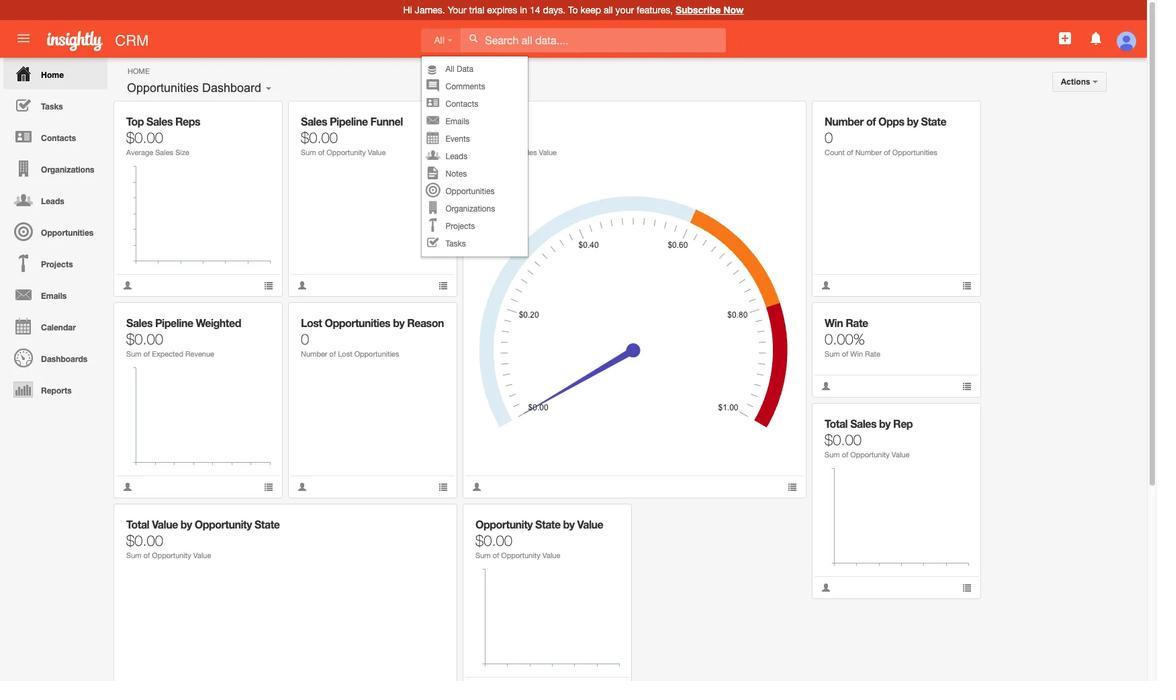 Task type: vqa. For each thing, say whether or not it's contained in the screenshot.
TOP
yes



Task type: locate. For each thing, give the bounding box(es) containing it.
lost
[[301, 316, 322, 329], [338, 350, 352, 358]]

0 horizontal spatial leads
[[41, 196, 64, 206]]

1 horizontal spatial lost
[[338, 350, 352, 358]]

wrench image
[[254, 111, 264, 120], [778, 111, 788, 120], [953, 111, 962, 120], [254, 312, 264, 322], [429, 312, 438, 322], [953, 312, 962, 322], [604, 514, 613, 523]]

opportunity state by value link
[[476, 518, 603, 531]]

emails link up calendar on the top
[[3, 279, 107, 310]]

projects down 'notes'
[[446, 222, 475, 231]]

events link
[[422, 131, 528, 148]]

0 vertical spatial organizations link
[[3, 152, 107, 184]]

1 horizontal spatial pipeline
[[330, 115, 368, 128]]

data
[[457, 65, 474, 74]]

list image
[[264, 281, 273, 290], [439, 281, 448, 290], [963, 382, 972, 391]]

14
[[530, 5, 540, 15]]

0 horizontal spatial lost
[[301, 316, 322, 329]]

wrench image
[[953, 413, 962, 423], [429, 514, 438, 523]]

leads
[[446, 152, 468, 161], [41, 196, 64, 206]]

total inside the total sales by rep $0.00 sum of opportunity value
[[825, 417, 848, 430]]

0 horizontal spatial organizations
[[41, 165, 94, 175]]

of
[[867, 115, 876, 128], [318, 148, 325, 157], [493, 148, 499, 157], [847, 148, 854, 157], [884, 148, 891, 157], [144, 350, 150, 358], [330, 350, 336, 358], [842, 350, 849, 358], [842, 451, 849, 459], [144, 552, 150, 560], [493, 552, 499, 560]]

emails link
[[422, 113, 528, 131], [3, 279, 107, 310]]

your
[[616, 5, 634, 15]]

opportunities inside "button"
[[127, 81, 199, 95]]

state
[[921, 115, 947, 128], [255, 518, 280, 531], [535, 518, 561, 531]]

subscribe now link
[[676, 4, 744, 15]]

1 vertical spatial organizations link
[[422, 200, 528, 218]]

1 vertical spatial emails link
[[3, 279, 107, 310]]

0 vertical spatial number
[[825, 115, 864, 128]]

win
[[825, 316, 843, 329], [851, 350, 863, 358]]

number up count
[[825, 115, 864, 128]]

0 vertical spatial emails link
[[422, 113, 528, 131]]

of inside the sales pipeline funnel $0.00 sum of opportunity value
[[318, 148, 325, 157]]

1 vertical spatial pipeline
[[155, 316, 193, 329]]

total
[[476, 115, 499, 128], [501, 148, 517, 157], [825, 417, 848, 430], [126, 518, 149, 531]]

by inside the total sales by rep $0.00 sum of opportunity value
[[879, 417, 891, 430]]

1 horizontal spatial contacts
[[446, 100, 478, 109]]

$0.00 down opportunity state by value link
[[476, 532, 513, 549]]

all
[[434, 35, 445, 46], [446, 65, 455, 74]]

opportunity
[[327, 148, 366, 157], [851, 451, 890, 459], [195, 518, 252, 531], [476, 518, 533, 531], [152, 552, 191, 560], [501, 552, 541, 560]]

0
[[825, 129, 833, 146], [301, 330, 309, 348]]

$0.00 up average
[[126, 129, 163, 146]]

0 horizontal spatial user image
[[123, 281, 132, 290]]

rate up 0.00%
[[846, 316, 868, 329]]

1 vertical spatial tasks
[[446, 239, 466, 249]]

navigation containing home
[[0, 58, 107, 405]]

notifications image
[[1088, 30, 1104, 46]]

0 vertical spatial contacts link
[[422, 96, 528, 113]]

home
[[128, 67, 150, 75], [41, 70, 64, 80]]

organizations link
[[3, 152, 107, 184], [422, 200, 528, 218]]

hi
[[403, 5, 412, 15]]

0 horizontal spatial emails link
[[3, 279, 107, 310]]

0 horizontal spatial win
[[825, 316, 843, 329]]

list image for reason
[[439, 482, 448, 492]]

pipeline up expected
[[155, 316, 193, 329]]

2 vertical spatial number
[[301, 350, 328, 358]]

0 inside the lost opportunities by reason 0 number of lost opportunities
[[301, 330, 309, 348]]

expected
[[152, 350, 183, 358]]

opps
[[879, 115, 905, 128]]

1 horizontal spatial organizations
[[446, 204, 495, 214]]

by inside opportunity state by value $0.00 sum of opportunity value
[[563, 518, 575, 531]]

0 vertical spatial organizations
[[41, 165, 94, 175]]

sum of total sales value
[[476, 148, 557, 157]]

features,
[[637, 5, 673, 15]]

pipeline inside sales pipeline weighted $0.00 sum of expected revenue
[[155, 316, 193, 329]]

of down lost opportunities by reason link on the top
[[330, 350, 336, 358]]

james.
[[415, 5, 445, 15]]

0 vertical spatial projects
[[446, 222, 475, 231]]

$0.00
[[126, 129, 163, 146], [301, 129, 338, 146], [126, 330, 163, 348], [825, 431, 862, 449], [126, 532, 163, 549], [476, 532, 513, 549]]

$0.00 up expected
[[126, 330, 163, 348]]

state inside number of opps by state 0 count of number of opportunities
[[921, 115, 947, 128]]

notes
[[446, 170, 467, 179]]

value inside the total sales by rep $0.00 sum of opportunity value
[[892, 451, 910, 459]]

lost opportunities by reason link
[[301, 316, 444, 329]]

0 horizontal spatial organizations link
[[3, 152, 107, 184]]

opportunities link
[[422, 183, 528, 200], [3, 216, 107, 247]]

user image for sum
[[822, 583, 831, 592]]

weighted
[[196, 316, 241, 329]]

1 horizontal spatial tasks link
[[422, 235, 528, 253]]

reason
[[407, 316, 444, 329]]

pipeline inside the sales pipeline funnel $0.00 sum of opportunity value
[[330, 115, 368, 128]]

emails link up events
[[422, 113, 528, 131]]

projects link down notes link
[[422, 218, 528, 235]]

1 vertical spatial win
[[851, 350, 863, 358]]

contacts link down comments
[[422, 96, 528, 113]]

list image for $0.00
[[264, 482, 273, 492]]

emails
[[446, 117, 469, 127], [41, 291, 67, 301]]

opportunities dashboard button
[[122, 78, 266, 98]]

0 horizontal spatial opportunities link
[[3, 216, 107, 247]]

opportunities inside number of opps by state 0 count of number of opportunities
[[893, 148, 938, 157]]

user image for number
[[298, 482, 307, 492]]

state inside total value by opportunity state $0.00 sum of opportunity value
[[255, 518, 280, 531]]

win down 0.00%
[[851, 350, 863, 358]]

win up 0.00%
[[825, 316, 843, 329]]

0 horizontal spatial list image
[[264, 281, 273, 290]]

1 horizontal spatial projects
[[446, 222, 475, 231]]

0 horizontal spatial all
[[434, 35, 445, 46]]

1 vertical spatial 0
[[301, 330, 309, 348]]

sales
[[146, 115, 173, 128], [301, 115, 327, 128], [501, 115, 527, 128], [155, 148, 173, 157], [519, 148, 537, 157], [126, 316, 152, 329], [851, 417, 877, 430]]

0 vertical spatial rate
[[846, 316, 868, 329]]

leads inside navigation
[[41, 196, 64, 206]]

sales inside the sales pipeline funnel $0.00 sum of opportunity value
[[301, 115, 327, 128]]

0 horizontal spatial contacts link
[[3, 121, 107, 152]]

sales pipeline weighted link
[[126, 316, 241, 329]]

1 vertical spatial number
[[856, 148, 882, 157]]

opportunities
[[127, 81, 199, 95], [893, 148, 938, 157], [446, 187, 495, 196], [41, 228, 94, 238], [325, 316, 390, 329], [354, 350, 399, 358]]

1 horizontal spatial contacts link
[[422, 96, 528, 113]]

by for total sales by rep
[[879, 417, 891, 430]]

sales pipeline funnel link
[[301, 115, 403, 128]]

projects link up calendar link
[[3, 247, 107, 279]]

0 horizontal spatial tasks link
[[3, 89, 107, 121]]

contacts
[[446, 100, 478, 109], [41, 133, 76, 143]]

$0.00 down sales pipeline funnel link
[[301, 129, 338, 146]]

0 horizontal spatial 0
[[301, 330, 309, 348]]

1 horizontal spatial 0
[[825, 129, 833, 146]]

of left 'opps'
[[867, 115, 876, 128]]

reps
[[175, 115, 200, 128]]

number
[[825, 115, 864, 128], [856, 148, 882, 157], [301, 350, 328, 358]]

1 horizontal spatial state
[[535, 518, 561, 531]]

1 vertical spatial emails
[[41, 291, 67, 301]]

opportunities dashboard
[[127, 81, 261, 95]]

user image
[[123, 281, 132, 290], [298, 281, 307, 290], [472, 482, 482, 492]]

list image
[[963, 281, 972, 290], [264, 482, 273, 492], [439, 482, 448, 492], [788, 482, 797, 492], [963, 583, 972, 592]]

of down opportunity state by value link
[[493, 552, 499, 560]]

total for total sales
[[476, 115, 499, 128]]

2 horizontal spatial user image
[[472, 482, 482, 492]]

0 vertical spatial projects link
[[422, 218, 528, 235]]

1 vertical spatial opportunities link
[[3, 216, 107, 247]]

by inside the lost opportunities by reason 0 number of lost opportunities
[[393, 316, 405, 329]]

tasks
[[41, 101, 63, 112], [446, 239, 466, 249]]

0 horizontal spatial contacts
[[41, 133, 76, 143]]

contacts link inside navigation
[[3, 121, 107, 152]]

pipeline
[[330, 115, 368, 128], [155, 316, 193, 329]]

by inside total value by opportunity state $0.00 sum of opportunity value
[[181, 518, 192, 531]]

dashboards
[[41, 354, 87, 364]]

1 vertical spatial all
[[446, 65, 455, 74]]

number down lost opportunities by reason link on the top
[[301, 350, 328, 358]]

by inside number of opps by state 0 count of number of opportunities
[[907, 115, 919, 128]]

1 vertical spatial wrench image
[[429, 514, 438, 523]]

of down the number of opps by state link
[[884, 148, 891, 157]]

contacts link down home link
[[3, 121, 107, 152]]

1 vertical spatial contacts
[[41, 133, 76, 143]]

crm
[[115, 32, 149, 49]]

expires
[[487, 5, 517, 15]]

0 vertical spatial contacts
[[446, 100, 478, 109]]

0 horizontal spatial pipeline
[[155, 316, 193, 329]]

1 horizontal spatial list image
[[439, 281, 448, 290]]

navigation
[[0, 58, 107, 405]]

dashboards link
[[3, 342, 107, 373]]

Search all data.... text field
[[462, 28, 726, 52]]

1 vertical spatial projects link
[[3, 247, 107, 279]]

of down total sales by rep link
[[842, 451, 849, 459]]

lost opportunities by reason 0 number of lost opportunities
[[301, 316, 444, 358]]

funnel
[[370, 115, 403, 128]]

sum
[[301, 148, 316, 157], [476, 148, 491, 157], [126, 350, 141, 358], [825, 350, 840, 358], [825, 451, 840, 459], [126, 552, 141, 560], [476, 552, 491, 560]]

your
[[448, 5, 467, 15]]

projects up calendar link
[[41, 259, 73, 269]]

leads link
[[422, 148, 528, 166], [3, 184, 107, 216]]

all left the data
[[446, 65, 455, 74]]

0 horizontal spatial wrench image
[[429, 514, 438, 523]]

all down james.
[[434, 35, 445, 46]]

1 horizontal spatial emails
[[446, 117, 469, 127]]

1 vertical spatial leads
[[41, 196, 64, 206]]

1 vertical spatial organizations
[[446, 204, 495, 214]]

1 vertical spatial contacts link
[[3, 121, 107, 152]]

pipeline left funnel
[[330, 115, 368, 128]]

of inside win rate 0.00% sum of win rate
[[842, 350, 849, 358]]

2 horizontal spatial state
[[921, 115, 947, 128]]

contacts down comments
[[446, 100, 478, 109]]

0 vertical spatial pipeline
[[330, 115, 368, 128]]

of down 0.00%
[[842, 350, 849, 358]]

1 vertical spatial projects
[[41, 259, 73, 269]]

contacts link
[[422, 96, 528, 113], [3, 121, 107, 152]]

emails up calendar link
[[41, 291, 67, 301]]

actions button
[[1052, 72, 1107, 92]]

1 horizontal spatial all
[[446, 65, 455, 74]]

0 vertical spatial tasks
[[41, 101, 63, 112]]

sum inside total value by opportunity state $0.00 sum of opportunity value
[[126, 552, 141, 560]]

0 vertical spatial lost
[[301, 316, 322, 329]]

total sales
[[476, 115, 527, 128]]

rep
[[893, 417, 913, 430]]

1 horizontal spatial leads link
[[422, 148, 528, 166]]

total inside total value by opportunity state $0.00 sum of opportunity value
[[126, 518, 149, 531]]

of down sales pipeline funnel link
[[318, 148, 325, 157]]

contacts inside navigation
[[41, 133, 76, 143]]

1 horizontal spatial opportunities link
[[422, 183, 528, 200]]

emails up events
[[446, 117, 469, 127]]

$0.00 inside "top sales reps $0.00 average sales size"
[[126, 129, 163, 146]]

state for $0.00
[[255, 518, 280, 531]]

1 horizontal spatial organizations link
[[422, 200, 528, 218]]

contacts down home link
[[41, 133, 76, 143]]

all
[[604, 5, 613, 15]]

tasks inside navigation
[[41, 101, 63, 112]]

0 horizontal spatial projects link
[[3, 247, 107, 279]]

of down "total value by opportunity state" link
[[144, 552, 150, 560]]

1 horizontal spatial leads
[[446, 152, 468, 161]]

rate
[[846, 316, 868, 329], [865, 350, 881, 358]]

top sales reps $0.00 average sales size
[[126, 115, 200, 157]]

state inside opportunity state by value $0.00 sum of opportunity value
[[535, 518, 561, 531]]

contacts link for the topmost organizations link
[[3, 121, 107, 152]]

1 horizontal spatial user image
[[298, 281, 307, 290]]

value
[[368, 148, 386, 157], [539, 148, 557, 157], [892, 451, 910, 459], [152, 518, 178, 531], [577, 518, 603, 531], [193, 552, 211, 560], [543, 552, 560, 560]]

of inside sales pipeline weighted $0.00 sum of expected revenue
[[144, 350, 150, 358]]

all for all
[[434, 35, 445, 46]]

0 horizontal spatial leads link
[[3, 184, 107, 216]]

projects
[[446, 222, 475, 231], [41, 259, 73, 269]]

0 horizontal spatial tasks
[[41, 101, 63, 112]]

0 horizontal spatial emails
[[41, 291, 67, 301]]

user image
[[822, 281, 831, 290], [822, 382, 831, 391], [123, 482, 132, 492], [298, 482, 307, 492], [822, 583, 831, 592]]

projects link inside navigation
[[3, 247, 107, 279]]

sum inside the total sales by rep $0.00 sum of opportunity value
[[825, 451, 840, 459]]

reports
[[41, 386, 72, 396]]

value inside the sales pipeline funnel $0.00 sum of opportunity value
[[368, 148, 386, 157]]

0 horizontal spatial home
[[41, 70, 64, 80]]

number right count
[[856, 148, 882, 157]]

of inside the total sales by rep $0.00 sum of opportunity value
[[842, 451, 849, 459]]

0 vertical spatial all
[[434, 35, 445, 46]]

$0.00 down total sales by rep link
[[825, 431, 862, 449]]

events
[[446, 135, 470, 144]]

win rate link
[[825, 316, 868, 329]]

projects link
[[422, 218, 528, 235], [3, 247, 107, 279]]

1 horizontal spatial home
[[128, 67, 150, 75]]

1 horizontal spatial tasks
[[446, 239, 466, 249]]

tasks link
[[3, 89, 107, 121], [422, 235, 528, 253]]

rate down win rate link
[[865, 350, 881, 358]]

1 horizontal spatial wrench image
[[953, 413, 962, 423]]

1 vertical spatial rate
[[865, 350, 881, 358]]

by for lost opportunities by reason
[[393, 316, 405, 329]]

of left expected
[[144, 350, 150, 358]]

0 horizontal spatial projects
[[41, 259, 73, 269]]

0 horizontal spatial state
[[255, 518, 280, 531]]

1 horizontal spatial win
[[851, 350, 863, 358]]

0 vertical spatial 0
[[825, 129, 833, 146]]

number of opps by state 0 count of number of opportunities
[[825, 115, 947, 157]]

$0.00 down "total value by opportunity state" link
[[126, 532, 163, 549]]

all for all data
[[446, 65, 455, 74]]

keep
[[581, 5, 601, 15]]



Task type: describe. For each thing, give the bounding box(es) containing it.
in
[[520, 5, 527, 15]]

1 vertical spatial lost
[[338, 350, 352, 358]]

reports link
[[3, 373, 107, 405]]

total sales by rep link
[[825, 417, 913, 430]]

count
[[825, 148, 845, 157]]

state for 0
[[921, 115, 947, 128]]

sum inside sales pipeline weighted $0.00 sum of expected revenue
[[126, 350, 141, 358]]

total value by opportunity state $0.00 sum of opportunity value
[[126, 518, 280, 560]]

comments link
[[422, 78, 528, 96]]

home inside navigation
[[41, 70, 64, 80]]

total sales link
[[476, 115, 527, 128]]

opportunity inside the sales pipeline funnel $0.00 sum of opportunity value
[[327, 148, 366, 157]]

now
[[724, 4, 744, 15]]

sales inside the total sales by rep $0.00 sum of opportunity value
[[851, 417, 877, 430]]

list image for reps
[[264, 281, 273, 290]]

total sales by rep $0.00 sum of opportunity value
[[825, 417, 913, 459]]

1 vertical spatial tasks link
[[422, 235, 528, 253]]

sum inside the sales pipeline funnel $0.00 sum of opportunity value
[[301, 148, 316, 157]]

dashboard
[[202, 81, 261, 95]]

list image for by
[[963, 281, 972, 290]]

pipeline for weighted
[[155, 316, 193, 329]]

total for total sales by rep $0.00 sum of opportunity value
[[825, 417, 848, 430]]

1 horizontal spatial emails link
[[422, 113, 528, 131]]

0 vertical spatial opportunities link
[[422, 183, 528, 200]]

user image for 0
[[822, 281, 831, 290]]

total for total value by opportunity state $0.00 sum of opportunity value
[[126, 518, 149, 531]]

contacts link for emails link to the right
[[422, 96, 528, 113]]

opportunities inside navigation
[[41, 228, 94, 238]]

0 vertical spatial wrench image
[[953, 413, 962, 423]]

size
[[175, 148, 189, 157]]

number inside the lost opportunities by reason 0 number of lost opportunities
[[301, 350, 328, 358]]

0 vertical spatial emails
[[446, 117, 469, 127]]

of down the events link
[[493, 148, 499, 157]]

0.00%
[[825, 330, 865, 348]]

$0.00 inside opportunity state by value $0.00 sum of opportunity value
[[476, 532, 513, 549]]

revenue
[[185, 350, 214, 358]]

notes link
[[422, 166, 528, 183]]

user image for top
[[123, 281, 132, 290]]

$0.00 inside the total sales by rep $0.00 sum of opportunity value
[[825, 431, 862, 449]]

0 inside number of opps by state 0 count of number of opportunities
[[825, 129, 833, 146]]

calendar link
[[3, 310, 107, 342]]

sales pipeline funnel $0.00 sum of opportunity value
[[301, 115, 403, 157]]

user image for of
[[123, 482, 132, 492]]

projects inside navigation
[[41, 259, 73, 269]]

all link
[[421, 28, 461, 52]]

of right count
[[847, 148, 854, 157]]

list image for funnel
[[439, 281, 448, 290]]

top sales reps link
[[126, 115, 200, 128]]

to
[[568, 5, 578, 15]]

all data link
[[422, 61, 528, 78]]

hi james. your trial expires in 14 days. to keep all your features, subscribe now
[[403, 4, 744, 15]]

top
[[126, 115, 144, 128]]

0 vertical spatial leads link
[[422, 148, 528, 166]]

opportunity state by value $0.00 sum of opportunity value
[[476, 518, 603, 560]]

$0.00 inside total value by opportunity state $0.00 sum of opportunity value
[[126, 532, 163, 549]]

$0.00 inside sales pipeline weighted $0.00 sum of expected revenue
[[126, 330, 163, 348]]

white image
[[469, 34, 478, 43]]

average
[[126, 148, 153, 157]]

days.
[[543, 5, 566, 15]]

sales inside sales pipeline weighted $0.00 sum of expected revenue
[[126, 316, 152, 329]]

comments
[[446, 82, 485, 92]]

by for opportunity state by value
[[563, 518, 575, 531]]

organizations inside navigation
[[41, 165, 94, 175]]

2 horizontal spatial list image
[[963, 382, 972, 391]]

number of opps by state link
[[825, 115, 947, 128]]

opportunity inside the total sales by rep $0.00 sum of opportunity value
[[851, 451, 890, 459]]

0 vertical spatial tasks link
[[3, 89, 107, 121]]

home link
[[3, 58, 107, 89]]

calendar
[[41, 322, 76, 333]]

sum inside opportunity state by value $0.00 sum of opportunity value
[[476, 552, 491, 560]]

user image for sales
[[298, 281, 307, 290]]

of inside total value by opportunity state $0.00 sum of opportunity value
[[144, 552, 150, 560]]

1 vertical spatial leads link
[[3, 184, 107, 216]]

total value by opportunity state link
[[126, 518, 280, 531]]

sales pipeline weighted $0.00 sum of expected revenue
[[126, 316, 241, 358]]

list image for rep
[[963, 583, 972, 592]]

sum inside win rate 0.00% sum of win rate
[[825, 350, 840, 358]]

pipeline for funnel
[[330, 115, 368, 128]]

of inside the lost opportunities by reason 0 number of lost opportunities
[[330, 350, 336, 358]]

subscribe
[[676, 4, 721, 15]]

$0.00 inside the sales pipeline funnel $0.00 sum of opportunity value
[[301, 129, 338, 146]]

actions
[[1061, 77, 1093, 87]]

all data
[[446, 65, 474, 74]]

by for total value by opportunity state
[[181, 518, 192, 531]]

0 vertical spatial leads
[[446, 152, 468, 161]]

1 horizontal spatial projects link
[[422, 218, 528, 235]]

of inside opportunity state by value $0.00 sum of opportunity value
[[493, 552, 499, 560]]

win rate 0.00% sum of win rate
[[825, 316, 881, 358]]

trial
[[469, 5, 485, 15]]

0 vertical spatial win
[[825, 316, 843, 329]]



